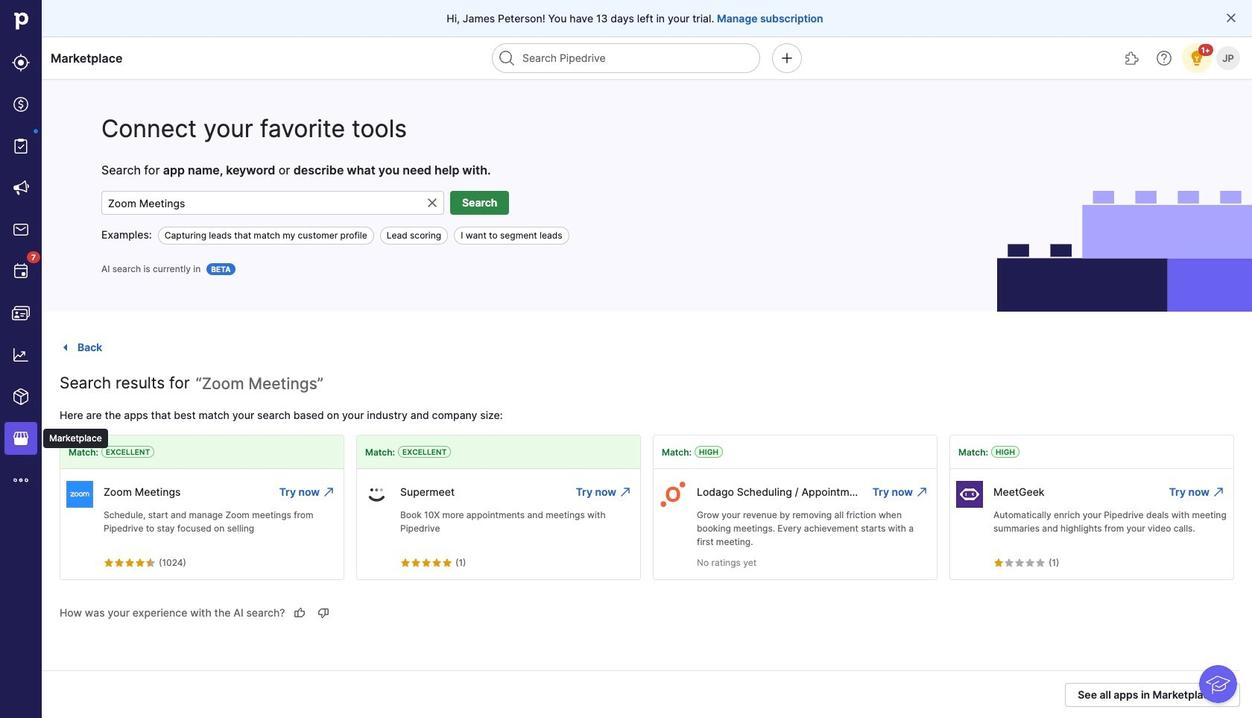 Task type: describe. For each thing, give the bounding box(es) containing it.
more image
[[12, 471, 30, 489]]

contacts image
[[12, 304, 30, 322]]

insights image
[[12, 346, 30, 364]]

3 color link image from the left
[[917, 486, 928, 498]]

sales inbox image
[[12, 221, 30, 239]]

marketplace image
[[12, 430, 30, 447]]

2 color warning image from the left
[[135, 557, 145, 568]]

3 color warning image from the left
[[145, 557, 156, 568]]

logo image for 1st color warning image
[[66, 481, 93, 508]]

What can our AI search help you with? text field
[[101, 191, 444, 215]]

quick add image
[[779, 49, 796, 67]]

2 horizontal spatial color primary image
[[1226, 12, 1238, 24]]

knowledge center bot, also known as kc bot is an onboarding assistant that allows you to see the list of onboarding items in one place for quick and easy reference. this improves your in-app experience. image
[[1200, 665, 1238, 703]]

1 horizontal spatial color primary image
[[1036, 557, 1046, 568]]

1 color warning image from the left
[[125, 557, 135, 568]]

1 color warning image from the left
[[104, 557, 114, 568]]

leads image
[[12, 54, 30, 72]]

color undefined image
[[12, 137, 30, 155]]

color undefined image
[[12, 262, 30, 280]]

5 color warning image from the left
[[442, 557, 453, 568]]

needs improvement image
[[318, 607, 330, 619]]

4 color warning image from the left
[[400, 557, 411, 568]]

liked image
[[294, 607, 306, 619]]

2 color warning image from the left
[[114, 557, 125, 568]]



Task type: vqa. For each thing, say whether or not it's contained in the screenshot.
quick help Icon
yes



Task type: locate. For each thing, give the bounding box(es) containing it.
color warning image
[[104, 557, 114, 568], [114, 557, 125, 568], [411, 557, 421, 568], [421, 557, 432, 568], [442, 557, 453, 568]]

menu item
[[0, 418, 42, 459]]

products image
[[12, 388, 30, 406]]

4 logo image from the left
[[957, 481, 984, 508]]

4 color warning image from the left
[[421, 557, 432, 568]]

home image
[[10, 10, 32, 32]]

color link image
[[323, 486, 335, 498], [620, 486, 632, 498], [917, 486, 928, 498], [1213, 486, 1225, 498]]

logo image for 4th color warning icon from the left
[[363, 481, 390, 508]]

menu
[[0, 0, 108, 718]]

logo image for 1st color warning icon from right
[[957, 481, 984, 508]]

color primary image
[[1226, 12, 1238, 24], [1015, 557, 1025, 568], [1036, 557, 1046, 568]]

1 logo image from the left
[[66, 481, 93, 508]]

6 color warning image from the left
[[994, 557, 1005, 568]]

3 logo image from the left
[[660, 481, 687, 508]]

Search Pipedrive field
[[492, 43, 761, 73]]

2 logo image from the left
[[363, 481, 390, 508]]

4 color link image from the left
[[1213, 486, 1225, 498]]

logo image
[[66, 481, 93, 508], [363, 481, 390, 508], [660, 481, 687, 508], [957, 481, 984, 508]]

0 horizontal spatial color primary image
[[1015, 557, 1025, 568]]

quick help image
[[1156, 49, 1174, 67]]

sales assistant image
[[1189, 49, 1207, 67]]

deals image
[[12, 95, 30, 113]]

2 color link image from the left
[[620, 486, 632, 498]]

1 color link image from the left
[[323, 486, 335, 498]]

3 color warning image from the left
[[411, 557, 421, 568]]

5 color warning image from the left
[[432, 557, 442, 568]]

color primary image
[[427, 197, 438, 209], [57, 339, 75, 356], [145, 557, 156, 568], [1005, 557, 1015, 568], [1025, 557, 1036, 568], [1219, 689, 1237, 701]]

campaigns image
[[12, 179, 30, 197]]

color warning image
[[125, 557, 135, 568], [135, 557, 145, 568], [145, 557, 156, 568], [400, 557, 411, 568], [432, 557, 442, 568], [994, 557, 1005, 568]]



